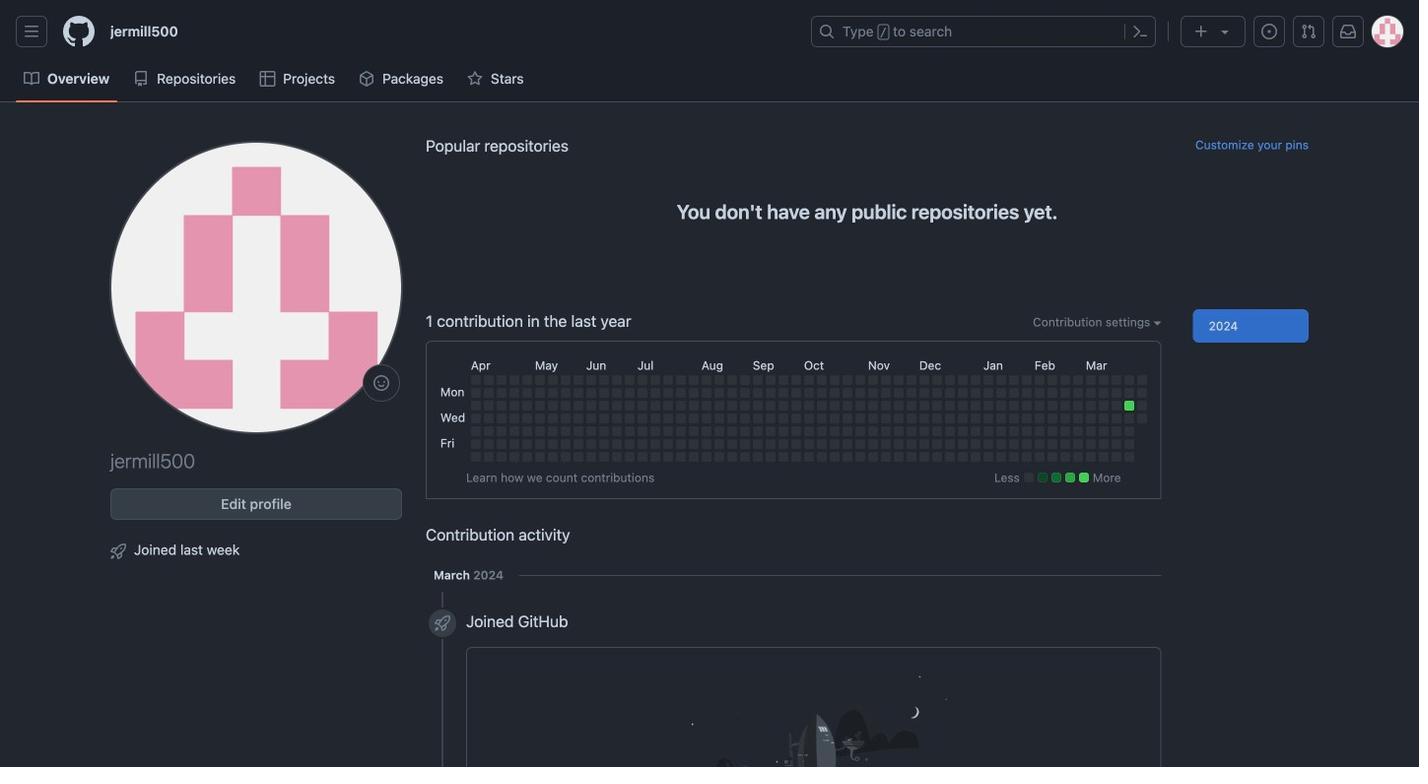 Task type: locate. For each thing, give the bounding box(es) containing it.
joined github! image
[[567, 664, 1060, 768]]

git pull request image
[[1301, 24, 1317, 39]]

rocket image
[[110, 544, 126, 560]]

rocket image
[[435, 616, 450, 632]]

command palette image
[[1132, 24, 1148, 39]]

table image
[[259, 71, 275, 87]]

notifications image
[[1340, 24, 1356, 39]]

grid
[[437, 354, 1150, 465]]

star image
[[467, 71, 483, 87]]

change your avatar image
[[110, 142, 402, 434]]

cell
[[471, 375, 481, 385], [484, 375, 494, 385], [497, 375, 506, 385], [509, 375, 519, 385], [522, 375, 532, 385], [535, 375, 545, 385], [548, 375, 558, 385], [561, 375, 570, 385], [573, 375, 583, 385], [586, 375, 596, 385], [599, 375, 609, 385], [612, 375, 622, 385], [625, 375, 634, 385], [637, 375, 647, 385], [650, 375, 660, 385], [663, 375, 673, 385], [676, 375, 686, 385], [689, 375, 699, 385], [701, 375, 711, 385], [714, 375, 724, 385], [727, 375, 737, 385], [740, 375, 750, 385], [753, 375, 763, 385], [766, 375, 775, 385], [778, 375, 788, 385], [791, 375, 801, 385], [804, 375, 814, 385], [817, 375, 827, 385], [830, 375, 839, 385], [842, 375, 852, 385], [855, 375, 865, 385], [868, 375, 878, 385], [881, 375, 891, 385], [894, 375, 903, 385], [906, 375, 916, 385], [919, 375, 929, 385], [932, 375, 942, 385], [945, 375, 955, 385], [958, 375, 968, 385], [971, 375, 980, 385], [983, 375, 993, 385], [996, 375, 1006, 385], [1009, 375, 1019, 385], [1022, 375, 1032, 385], [1035, 375, 1044, 385], [1047, 375, 1057, 385], [1060, 375, 1070, 385], [1073, 375, 1083, 385], [1086, 375, 1096, 385], [1099, 375, 1108, 385], [1111, 375, 1121, 385], [1124, 375, 1134, 385], [1137, 375, 1147, 385], [471, 388, 481, 398], [484, 388, 494, 398], [497, 388, 506, 398], [509, 388, 519, 398], [522, 388, 532, 398], [535, 388, 545, 398], [548, 388, 558, 398], [561, 388, 570, 398], [573, 388, 583, 398], [586, 388, 596, 398], [599, 388, 609, 398], [612, 388, 622, 398], [625, 388, 634, 398], [637, 388, 647, 398], [650, 388, 660, 398], [663, 388, 673, 398], [676, 388, 686, 398], [689, 388, 699, 398], [701, 388, 711, 398], [714, 388, 724, 398], [727, 388, 737, 398], [740, 388, 750, 398], [753, 388, 763, 398], [766, 388, 775, 398], [778, 388, 788, 398], [791, 388, 801, 398], [804, 388, 814, 398], [817, 388, 827, 398], [830, 388, 839, 398], [842, 388, 852, 398], [855, 388, 865, 398], [868, 388, 878, 398], [881, 388, 891, 398], [894, 388, 903, 398], [906, 388, 916, 398], [919, 388, 929, 398], [932, 388, 942, 398], [945, 388, 955, 398], [958, 388, 968, 398], [971, 388, 980, 398], [983, 388, 993, 398], [996, 388, 1006, 398], [1009, 388, 1019, 398], [1022, 388, 1032, 398], [1035, 388, 1044, 398], [1047, 388, 1057, 398], [1060, 388, 1070, 398], [1073, 388, 1083, 398], [1086, 388, 1096, 398], [1099, 388, 1108, 398], [1111, 388, 1121, 398], [1124, 388, 1134, 398], [1137, 388, 1147, 398], [471, 401, 481, 411], [484, 401, 494, 411], [497, 401, 506, 411], [509, 401, 519, 411], [522, 401, 532, 411], [548, 401, 558, 411], [561, 401, 570, 411], [573, 401, 583, 411], [586, 401, 596, 411], [599, 401, 609, 411], [612, 401, 622, 411], [625, 401, 634, 411], [650, 401, 660, 411], [663, 401, 673, 411], [676, 401, 686, 411], [689, 401, 699, 411], [701, 401, 711, 411], [714, 401, 724, 411], [727, 401, 737, 411], [753, 401, 763, 411], [766, 401, 775, 411], [778, 401, 788, 411], [791, 401, 801, 411], [804, 401, 814, 411], [817, 401, 827, 411], [830, 401, 839, 411], [855, 401, 865, 411], [868, 401, 878, 411], [881, 401, 891, 411], [894, 401, 903, 411], [906, 401, 916, 411], [919, 401, 929, 411], [932, 401, 942, 411], [958, 401, 968, 411], [971, 401, 980, 411], [983, 401, 993, 411], [996, 401, 1006, 411], [1009, 401, 1019, 411], [1022, 401, 1032, 411], [1035, 401, 1044, 411], [1060, 401, 1070, 411], [1073, 401, 1083, 411], [1086, 401, 1096, 411], [1099, 401, 1108, 411], [1111, 401, 1121, 411], [1124, 401, 1134, 411], [1137, 401, 1147, 411], [471, 414, 481, 424], [484, 414, 494, 424], [497, 414, 506, 424], [509, 414, 519, 424], [522, 414, 532, 424], [535, 414, 545, 424], [548, 414, 558, 424], [561, 414, 570, 424], [573, 414, 583, 424], [586, 414, 596, 424], [599, 414, 609, 424], [612, 414, 622, 424], [625, 414, 634, 424], [637, 414, 647, 424], [650, 414, 660, 424], [663, 414, 673, 424], [676, 414, 686, 424], [689, 414, 699, 424], [701, 414, 711, 424], [714, 414, 724, 424], [727, 414, 737, 424], [740, 414, 750, 424], [753, 414, 763, 424], [766, 414, 775, 424], [778, 414, 788, 424], [791, 414, 801, 424], [804, 414, 814, 424], [817, 414, 827, 424], [830, 414, 839, 424], [842, 414, 852, 424], [855, 414, 865, 424], [868, 414, 878, 424], [881, 414, 891, 424], [894, 414, 903, 424], [906, 414, 916, 424], [919, 414, 929, 424], [932, 414, 942, 424], [945, 414, 955, 424], [958, 414, 968, 424], [971, 414, 980, 424], [983, 414, 993, 424], [996, 414, 1006, 424], [1009, 414, 1019, 424], [1022, 414, 1032, 424], [1035, 414, 1044, 424], [1047, 414, 1057, 424], [1060, 414, 1070, 424], [1073, 414, 1083, 424], [1086, 414, 1096, 424], [1099, 414, 1108, 424], [1111, 414, 1121, 424], [1124, 414, 1134, 424], [1137, 414, 1147, 424], [471, 427, 481, 437], [484, 427, 494, 437], [497, 427, 506, 437], [509, 427, 519, 437], [522, 427, 532, 437], [535, 427, 545, 437], [548, 427, 558, 437], [561, 427, 570, 437], [573, 427, 583, 437], [586, 427, 596, 437], [599, 427, 609, 437], [612, 427, 622, 437], [625, 427, 634, 437], [637, 427, 647, 437], [650, 427, 660, 437], [663, 427, 673, 437], [676, 427, 686, 437], [689, 427, 699, 437], [701, 427, 711, 437], [714, 427, 724, 437], [727, 427, 737, 437], [740, 427, 750, 437], [753, 427, 763, 437], [766, 427, 775, 437], [778, 427, 788, 437], [791, 427, 801, 437], [804, 427, 814, 437], [817, 427, 827, 437], [830, 427, 839, 437], [842, 427, 852, 437], [855, 427, 865, 437], [868, 427, 878, 437], [881, 427, 891, 437], [894, 427, 903, 437], [906, 427, 916, 437], [919, 427, 929, 437], [932, 427, 942, 437], [945, 427, 955, 437], [958, 427, 968, 437], [971, 427, 980, 437], [983, 427, 993, 437], [996, 427, 1006, 437], [1009, 427, 1019, 437], [1022, 427, 1032, 437], [1035, 427, 1044, 437], [1047, 427, 1057, 437], [1060, 427, 1070, 437], [1073, 427, 1083, 437], [1086, 427, 1096, 437], [1099, 427, 1108, 437], [1111, 427, 1121, 437], [1124, 427, 1134, 437], [471, 440, 481, 449], [484, 440, 494, 449], [497, 440, 506, 449], [509, 440, 519, 449], [522, 440, 532, 449], [548, 440, 558, 449], [561, 440, 570, 449], [573, 440, 583, 449], [586, 440, 596, 449], [599, 440, 609, 449], [612, 440, 622, 449], [625, 440, 634, 449], [650, 440, 660, 449], [663, 440, 673, 449], [676, 440, 686, 449], [689, 440, 699, 449], [701, 440, 711, 449], [714, 440, 724, 449], [727, 440, 737, 449], [753, 440, 763, 449], [766, 440, 775, 449], [778, 440, 788, 449], [791, 440, 801, 449], [804, 440, 814, 449], [817, 440, 827, 449], [830, 440, 839, 449], [855, 440, 865, 449], [868, 440, 878, 449], [881, 440, 891, 449], [894, 440, 903, 449], [906, 440, 916, 449], [919, 440, 929, 449], [932, 440, 942, 449], [958, 440, 968, 449], [971, 440, 980, 449], [983, 440, 993, 449], [996, 440, 1006, 449], [1009, 440, 1019, 449], [1022, 440, 1032, 449], [1035, 440, 1044, 449], [1060, 440, 1070, 449], [1073, 440, 1083, 449], [1086, 440, 1096, 449], [1099, 440, 1108, 449], [1111, 440, 1121, 449], [1124, 440, 1134, 449], [471, 452, 481, 462], [484, 452, 494, 462], [497, 452, 506, 462], [509, 452, 519, 462], [522, 452, 532, 462], [535, 452, 545, 462], [548, 452, 558, 462], [561, 452, 570, 462], [573, 452, 583, 462], [586, 452, 596, 462], [599, 452, 609, 462], [612, 452, 622, 462], [625, 452, 634, 462], [637, 452, 647, 462], [650, 452, 660, 462], [663, 452, 673, 462], [676, 452, 686, 462], [689, 452, 699, 462], [701, 452, 711, 462], [714, 452, 724, 462], [727, 452, 737, 462], [740, 452, 750, 462], [753, 452, 763, 462], [766, 452, 775, 462], [778, 452, 788, 462], [791, 452, 801, 462], [804, 452, 814, 462], [817, 452, 827, 462], [830, 452, 839, 462], [842, 452, 852, 462], [855, 452, 865, 462], [868, 452, 878, 462], [881, 452, 891, 462], [894, 452, 903, 462], [906, 452, 916, 462], [919, 452, 929, 462], [932, 452, 942, 462], [945, 452, 955, 462], [958, 452, 968, 462], [971, 452, 980, 462], [983, 452, 993, 462], [996, 452, 1006, 462], [1009, 452, 1019, 462], [1022, 452, 1032, 462], [1035, 452, 1044, 462], [1047, 452, 1057, 462], [1060, 452, 1070, 462], [1073, 452, 1083, 462], [1086, 452, 1096, 462], [1099, 452, 1108, 462], [1111, 452, 1121, 462], [1124, 452, 1134, 462]]



Task type: vqa. For each thing, say whether or not it's contained in the screenshot.
leftmost rocket image
yes



Task type: describe. For each thing, give the bounding box(es) containing it.
plus image
[[1193, 24, 1209, 39]]

issue opened image
[[1261, 24, 1277, 39]]

homepage image
[[63, 16, 95, 47]]

triangle down image
[[1217, 24, 1233, 39]]

smiley image
[[373, 375, 389, 391]]

repo image
[[133, 71, 149, 87]]

package image
[[359, 71, 375, 87]]

book image
[[24, 71, 39, 87]]



